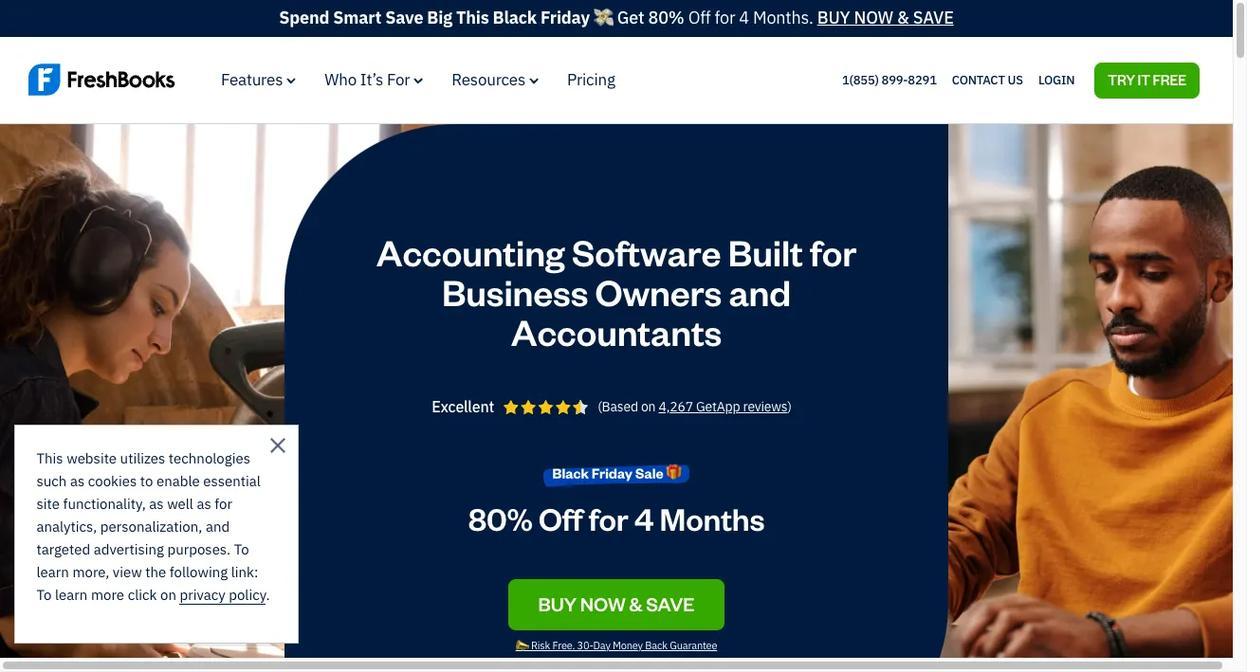 Task type: vqa. For each thing, say whether or not it's contained in the screenshot.
Business Name Generator
yes



Task type: describe. For each thing, give the bounding box(es) containing it.
accounting templates
[[704, 277, 851, 296]]

reports library link
[[221, 309, 322, 328]]

spend
[[279, 7, 330, 28]]

for
[[387, 69, 410, 90]]

2 horizontal spatial as
[[197, 495, 211, 513]]

reports
[[221, 309, 273, 328]]

advertising
[[94, 540, 164, 558]]

hub
[[221, 277, 249, 296]]

loan
[[767, 406, 799, 425]]

freshbooks vs harvest
[[462, 244, 613, 263]]

try
[[1108, 71, 1136, 88]]

months.
[[753, 7, 814, 28]]

pricing link
[[567, 69, 616, 90]]

get
[[618, 7, 645, 28]]

help center link
[[945, 211, 1024, 230]]

risk
[[531, 639, 550, 653]]

spend smart save big this black friday 💸 get 80% off for 4 months. buy now & save
[[279, 7, 954, 28]]

buy now & save
[[539, 592, 695, 617]]

podcasts
[[221, 342, 282, 361]]

technologies
[[169, 449, 250, 467]]

who it's for
[[325, 69, 410, 90]]

freshbooks for freshbooks vs wave
[[462, 277, 541, 296]]

0 horizontal spatial &
[[629, 592, 643, 617]]

who it's for link
[[325, 69, 423, 90]]

1 partners from the top
[[945, 260, 1021, 277]]

purposes.
[[167, 540, 231, 558]]

vs for harvest
[[544, 244, 558, 263]]

calculator
[[802, 406, 870, 425]]

2 partners link from the top
[[945, 293, 1001, 312]]

(based on 4,267 getapp reviews )
[[598, 399, 792, 416]]

library
[[277, 309, 322, 328]]

accounting templates link
[[704, 277, 851, 296]]

template
[[756, 244, 818, 263]]

business name generator
[[704, 309, 877, 328]]

1 vertical spatial buy now & save link
[[508, 580, 725, 631]]

resources link
[[452, 69, 539, 90]]

site
[[37, 495, 60, 513]]

well
[[167, 495, 193, 513]]

1 vertical spatial save
[[646, 592, 695, 617]]

resources
[[452, 69, 526, 90]]

freshbooks for freshbooks vs xero
[[462, 309, 541, 328]]

smart
[[333, 7, 382, 28]]

freshbooks for freshbooks vs harvest
[[462, 244, 541, 263]]

learn
[[37, 563, 69, 581]]

following
[[170, 563, 228, 581]]

login link
[[1039, 68, 1075, 93]]

freshbooks vs xero
[[462, 309, 593, 328]]

free.
[[553, 639, 575, 653]]

star rating image
[[504, 401, 588, 415]]

pricing
[[567, 69, 616, 90]]

reviews
[[743, 399, 788, 416]]

1(855) 899-8291 link
[[843, 72, 937, 88]]

1 vertical spatial buy
[[539, 592, 577, 617]]

generator
[[810, 309, 877, 328]]

business name generator link
[[704, 309, 877, 328]]

essential
[[203, 472, 261, 490]]

save
[[385, 7, 423, 28]]

4,267
[[659, 399, 693, 416]]

xero
[[562, 309, 593, 328]]

2 partners from the top
[[945, 293, 1001, 312]]

💸
[[594, 7, 614, 28]]

invoice template
[[704, 244, 818, 263]]

to
[[234, 540, 249, 558]]

contact
[[952, 72, 1005, 88]]

1 vertical spatial off
[[539, 499, 583, 539]]

help center
[[945, 211, 1024, 230]]

privacy policy link
[[37, 586, 270, 605]]

accounting
[[704, 277, 778, 296]]

8291
[[908, 72, 937, 88]]

such
[[37, 472, 67, 490]]

link:
[[231, 563, 258, 581]]

business loan calculator link
[[704, 406, 870, 425]]

📣
[[516, 639, 529, 653]]

2 horizontal spatial for
[[715, 7, 736, 28]]

learning link
[[221, 176, 443, 197]]



Task type: locate. For each thing, give the bounding box(es) containing it.
0 vertical spatial this
[[456, 7, 489, 28]]

freshbooks vs wave link
[[462, 277, 598, 296]]

1 vertical spatial 4
[[635, 499, 654, 539]]

buy now & save link
[[818, 7, 954, 28], [508, 580, 725, 631]]

buy right the months. at the right top of the page
[[818, 7, 851, 28]]

dialog
[[0, 0, 1248, 673]]

1 horizontal spatial buy
[[818, 7, 851, 28]]

1 horizontal spatial buy now & save link
[[818, 7, 954, 28]]

now up day
[[581, 592, 626, 617]]

2 freshbooks from the top
[[462, 277, 541, 296]]

support
[[945, 178, 1013, 195]]

it
[[1138, 71, 1151, 88]]

hub link
[[221, 277, 249, 296]]

1 vertical spatial this
[[37, 449, 63, 467]]

contact us link
[[952, 68, 1024, 93]]

targeted
[[37, 540, 90, 558]]

1 horizontal spatial for
[[589, 499, 629, 539]]

as right well
[[197, 495, 211, 513]]

templates
[[781, 277, 851, 296]]

0 horizontal spatial for
[[215, 495, 232, 513]]

business for business name generator
[[704, 309, 763, 328]]

0 vertical spatial freshbooks
[[462, 244, 541, 263]]

this
[[456, 7, 489, 28], [37, 449, 63, 467]]

buy up free.
[[539, 592, 577, 617]]

as
[[70, 472, 85, 490], [149, 495, 164, 513], [197, 495, 211, 513]]

freshbooks down "freshbooks vs wave"
[[462, 309, 541, 328]]

1 vertical spatial partners link
[[945, 293, 1001, 312]]

glossary link
[[221, 244, 279, 263]]

us
[[1008, 72, 1024, 88]]

this right the big
[[456, 7, 489, 28]]

to learn more, view the following link:
[[37, 540, 258, 581]]

freshbooks vs wave
[[462, 277, 598, 296]]

free
[[1153, 71, 1187, 88]]

day
[[594, 639, 611, 653]]

vs for wave
[[544, 277, 558, 296]]

1 horizontal spatial save
[[913, 7, 954, 28]]

off down "campaign label" image
[[539, 499, 583, 539]]

save
[[913, 7, 954, 28], [646, 592, 695, 617]]

center
[[979, 211, 1024, 230]]

view
[[113, 563, 142, 581]]

1 horizontal spatial 4
[[739, 7, 750, 28]]

vs left harvest
[[544, 244, 558, 263]]

and
[[206, 518, 230, 536]]

899-
[[882, 72, 908, 88]]

partners link down help center link
[[945, 293, 1001, 312]]

who
[[325, 69, 357, 90]]

big
[[427, 7, 452, 28]]

partners link
[[945, 258, 1167, 279], [945, 293, 1001, 312]]

for
[[715, 7, 736, 28], [215, 495, 232, 513], [589, 499, 629, 539]]

1 horizontal spatial &
[[898, 7, 910, 28]]

4 left the months. at the right top of the page
[[739, 7, 750, 28]]

vs left xero
[[544, 309, 558, 328]]

guarantee
[[670, 639, 718, 653]]

more,
[[72, 563, 109, 581]]

1 horizontal spatial this
[[456, 7, 489, 28]]

4,267 getapp reviews link
[[659, 399, 788, 416]]

partners
[[945, 260, 1021, 277], [945, 293, 1001, 312]]

0 horizontal spatial as
[[70, 472, 85, 490]]

blog
[[221, 211, 251, 230]]

1 vertical spatial partners
[[945, 293, 1001, 312]]

1(855)
[[843, 72, 879, 88]]

it's
[[360, 69, 384, 90]]

money
[[613, 639, 643, 653]]

invoice template link
[[704, 244, 818, 263]]

save up the "8291"
[[913, 7, 954, 28]]

0 vertical spatial partners link
[[945, 258, 1167, 279]]

back
[[645, 639, 668, 653]]

utilizes
[[120, 449, 165, 467]]

3 vs from the top
[[544, 309, 558, 328]]

the
[[145, 563, 166, 581]]

excellent
[[432, 398, 494, 417]]

0 vertical spatial buy now & save link
[[818, 7, 954, 28]]

campaign label image
[[544, 459, 690, 488]]

1 vertical spatial business
[[704, 406, 763, 425]]

buy now & save link up 1(855) 899-8291
[[818, 7, 954, 28]]

off right get
[[688, 7, 711, 28]]

freshbooks logo image
[[28, 61, 176, 97]]

business
[[704, 309, 763, 328], [704, 406, 763, 425]]

to
[[140, 472, 153, 490]]

this inside this website utilizes technologies such as cookies to enable essential site functionality, as well as for analytics, personalization, and targeted advertising purposes.
[[37, 449, 63, 467]]

policy
[[229, 586, 266, 604]]

1 vertical spatial 80%
[[468, 499, 533, 539]]

4 down "campaign label" image
[[635, 499, 654, 539]]

0 horizontal spatial 80%
[[468, 499, 533, 539]]

0 vertical spatial now
[[854, 7, 894, 28]]

enable
[[156, 472, 200, 490]]

0 vertical spatial buy
[[818, 7, 851, 28]]

this up such
[[37, 449, 63, 467]]

on
[[641, 399, 656, 416]]

0 vertical spatial partners
[[945, 260, 1021, 277]]

freshbooks vs harvest link
[[462, 244, 613, 263]]

name
[[767, 309, 806, 328]]

0 vertical spatial save
[[913, 7, 954, 28]]

1 partners link from the top
[[945, 258, 1167, 279]]

business loan calculator
[[704, 406, 870, 425]]

analytics,
[[37, 518, 97, 536]]

now up 1(855) on the right top of the page
[[854, 7, 894, 28]]

0 vertical spatial off
[[688, 7, 711, 28]]

save up back on the right of the page
[[646, 592, 695, 617]]

&
[[898, 7, 910, 28], [629, 592, 643, 617]]

0 horizontal spatial 4
[[635, 499, 654, 539]]

privacy policy
[[180, 586, 266, 604]]

2 vertical spatial vs
[[544, 309, 558, 328]]

contact us
[[952, 72, 1024, 88]]

business left loan
[[704, 406, 763, 425]]

0 horizontal spatial this
[[37, 449, 63, 467]]

harvest
[[562, 244, 613, 263]]

0 vertical spatial 4
[[739, 7, 750, 28]]

freshbooks up freshbooks vs xero link
[[462, 277, 541, 296]]

80%
[[649, 7, 685, 28], [468, 499, 533, 539]]

0 horizontal spatial save
[[646, 592, 695, 617]]

buy now & save link up 📣 risk free. 30-day money back guarantee
[[508, 580, 725, 631]]

& up "899-"
[[898, 7, 910, 28]]

30-
[[577, 639, 594, 653]]

0 horizontal spatial now
[[581, 592, 626, 617]]

privacy
[[180, 586, 226, 604]]

off
[[688, 7, 711, 28], [539, 499, 583, 539]]

1 freshbooks from the top
[[462, 244, 541, 263]]

1 horizontal spatial as
[[149, 495, 164, 513]]

0 horizontal spatial buy
[[539, 592, 577, 617]]

1 business from the top
[[704, 309, 763, 328]]

black
[[493, 7, 537, 28]]

2 vertical spatial freshbooks
[[462, 309, 541, 328]]

for down "campaign label" image
[[589, 499, 629, 539]]

features
[[221, 69, 283, 90]]

0 vertical spatial business
[[704, 309, 763, 328]]

for left the months. at the right top of the page
[[715, 7, 736, 28]]

1 vertical spatial &
[[629, 592, 643, 617]]

for inside this website utilizes technologies such as cookies to enable essential site functionality, as well as for analytics, personalization, and targeted advertising purposes.
[[215, 495, 232, 513]]

1 horizontal spatial 80%
[[649, 7, 685, 28]]

as up personalization,
[[149, 495, 164, 513]]

1(855) 899-8291
[[843, 72, 937, 88]]

vs for xero
[[544, 309, 558, 328]]

business for business loan calculator
[[704, 406, 763, 425]]

3 freshbooks from the top
[[462, 309, 541, 328]]

0 vertical spatial vs
[[544, 244, 558, 263]]

as right such
[[70, 472, 85, 490]]

1 vs from the top
[[544, 244, 558, 263]]

vs left wave
[[544, 277, 558, 296]]

80% off for 4 months
[[468, 499, 765, 539]]

1 vertical spatial now
[[581, 592, 626, 617]]

freshbooks up "freshbooks vs wave"
[[462, 244, 541, 263]]

2 vs from the top
[[544, 277, 558, 296]]

📣 risk free. 30-day money back guarantee
[[516, 639, 718, 653]]

for up "and"
[[215, 495, 232, 513]]

1 horizontal spatial now
[[854, 7, 894, 28]]

partners link down center
[[945, 258, 1167, 279]]

website
[[67, 449, 117, 467]]

0 vertical spatial 80%
[[649, 7, 685, 28]]

reports library
[[221, 309, 322, 328]]

glossary
[[221, 244, 279, 263]]

business down accounting
[[704, 309, 763, 328]]

1 vertical spatial vs
[[544, 277, 558, 296]]

friday
[[541, 7, 590, 28]]

functionality,
[[63, 495, 146, 513]]

help
[[945, 211, 976, 230]]

cookies
[[88, 472, 137, 490]]

0 horizontal spatial buy now & save link
[[508, 580, 725, 631]]

1 horizontal spatial off
[[688, 7, 711, 28]]

learning
[[221, 178, 295, 195]]

1 vertical spatial freshbooks
[[462, 277, 541, 296]]

(based
[[598, 399, 638, 416]]

personalization,
[[100, 518, 202, 536]]

0 horizontal spatial off
[[539, 499, 583, 539]]

getapp
[[696, 399, 740, 416]]

2 business from the top
[[704, 406, 763, 425]]

0 vertical spatial &
[[898, 7, 910, 28]]

this website utilizes technologies such as cookies to enable essential site functionality, as well as for analytics, personalization, and targeted advertising purposes.
[[37, 449, 261, 558]]

& up money
[[629, 592, 643, 617]]



